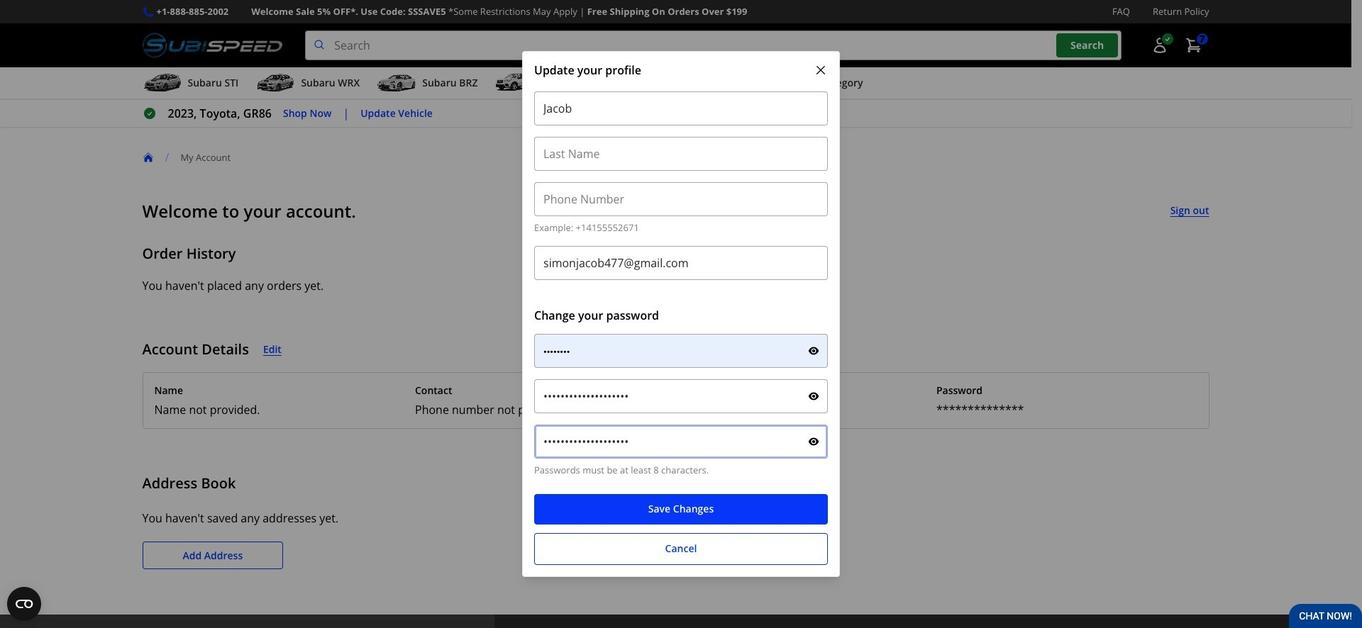 Task type: locate. For each thing, give the bounding box(es) containing it.
toggle password visibility image
[[808, 346, 819, 357], [808, 437, 819, 448]]

toggle password visibility image for re-enter new password password field
[[808, 437, 819, 448]]

New Password password field
[[534, 380, 828, 414]]

search input field
[[305, 31, 1121, 60]]

0 vertical spatial toggle password visibility image
[[808, 346, 819, 357]]

toggle password visibility image up toggle password visibility image at the right of page
[[808, 346, 819, 357]]

Re-enter New Password password field
[[534, 425, 828, 459]]

Last Name text field
[[534, 137, 828, 171]]

First name text field
[[534, 92, 828, 126]]

1 vertical spatial toggle password visibility image
[[808, 437, 819, 448]]

toggle password visibility image down toggle password visibility image at the right of page
[[808, 437, 819, 448]]

open widget image
[[7, 587, 41, 622]]

2 toggle password visibility image from the top
[[808, 437, 819, 448]]

1 toggle password visibility image from the top
[[808, 346, 819, 357]]



Task type: describe. For each thing, give the bounding box(es) containing it.
Email Address text field
[[534, 246, 828, 280]]

toggle password visibility image for current password password field
[[808, 346, 819, 357]]

Phone field
[[534, 183, 828, 217]]

Current Password password field
[[534, 334, 828, 368]]

close popup image
[[814, 63, 828, 78]]

toggle password visibility image
[[808, 391, 819, 402]]



Task type: vqa. For each thing, say whether or not it's contained in the screenshot.
In inside the 2 In Stock 08311RG-08013-081102 Raceseng MT Gated Mirror Finish Ashiko Shift Knob - 2015+ WRX / 2015+ STI-Red
no



